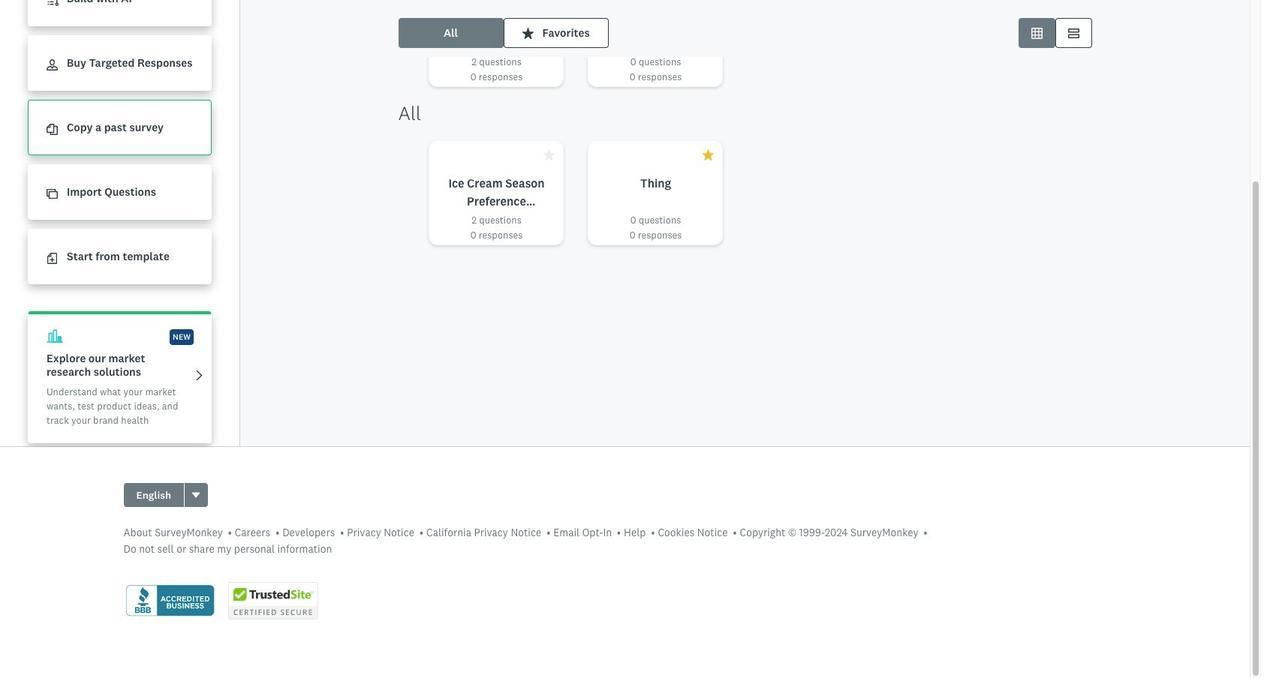 Task type: describe. For each thing, give the bounding box(es) containing it.
documentplus image
[[47, 253, 58, 265]]

0 vertical spatial starfilled image
[[522, 27, 534, 39]]

clone image
[[47, 189, 58, 200]]

chevronright image
[[194, 370, 205, 381]]



Task type: locate. For each thing, give the bounding box(es) containing it.
documentclone image
[[47, 124, 58, 135]]

language dropdown image
[[191, 490, 201, 501]]

trustedsite helps keep you safe from identity theft, credit card fraud, spyware, spam, viruses and online scams image
[[228, 583, 318, 620]]

1 vertical spatial starfilled image
[[703, 149, 714, 161]]

group
[[124, 484, 208, 508]]

language dropdown image
[[192, 493, 200, 498]]

starfilled image
[[522, 27, 534, 39], [703, 149, 714, 161]]

starfilled image
[[543, 149, 555, 161]]

user image
[[47, 60, 58, 71]]

grid image
[[1031, 27, 1043, 39]]

1 horizontal spatial starfilled image
[[703, 149, 714, 161]]

textboxmultiple image
[[1068, 27, 1079, 39]]

0 horizontal spatial starfilled image
[[522, 27, 534, 39]]

click to verify bbb accreditation and to see a bbb report. image
[[124, 584, 216, 619]]



Task type: vqa. For each thing, say whether or not it's contained in the screenshot.
right "Starfilled" image
yes



